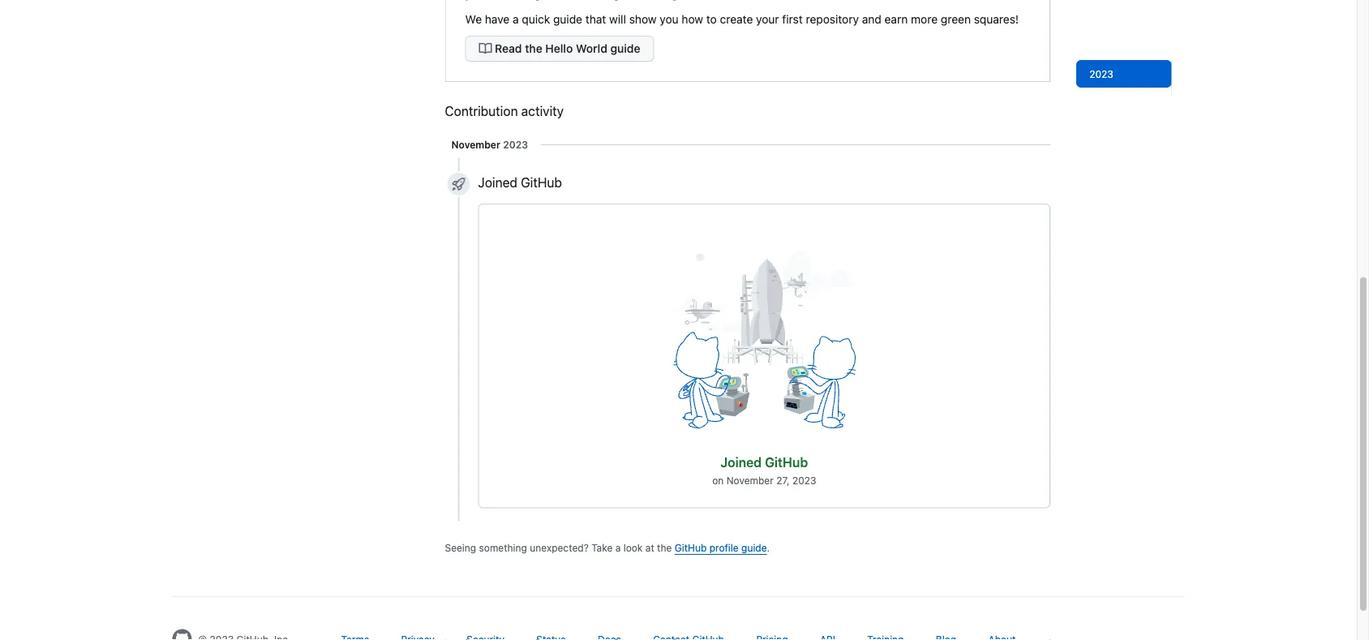 Task type: locate. For each thing, give the bounding box(es) containing it.
0 vertical spatial the
[[525, 42, 543, 56]]

november
[[451, 139, 500, 150], [727, 475, 774, 487]]

1 vertical spatial 2023
[[503, 139, 528, 150]]

have
[[485, 13, 510, 26]]

1 horizontal spatial a
[[615, 543, 621, 554]]

1 horizontal spatial github
[[675, 543, 707, 554]]

1 horizontal spatial 2023
[[793, 475, 817, 487]]

read the hello world guide
[[492, 42, 640, 56]]

on
[[712, 475, 724, 487]]

november down contribution
[[451, 139, 500, 150]]

we have a quick guide that will show you how to create your first repository and earn more green squares!
[[465, 13, 1019, 26]]

joined
[[478, 175, 518, 191], [721, 455, 762, 470]]

guide
[[553, 13, 583, 26], [610, 42, 640, 56], [742, 543, 767, 554]]

guide left that
[[553, 13, 583, 26]]

will
[[609, 13, 626, 26]]

create
[[720, 13, 753, 26]]

2 horizontal spatial 2023
[[1090, 68, 1114, 80]]

first
[[782, 13, 803, 26]]

github
[[521, 175, 562, 191], [765, 455, 808, 470], [675, 543, 707, 554]]

0 horizontal spatial guide
[[553, 13, 583, 26]]

hello
[[545, 42, 573, 56]]

2 vertical spatial github
[[675, 543, 707, 554]]

github profile guide link
[[675, 543, 767, 554]]

1 vertical spatial joined
[[721, 455, 762, 470]]

2023 inside 'joined github on november 27, 2023'
[[793, 475, 817, 487]]

guide down will
[[610, 42, 640, 56]]

0 vertical spatial 2023
[[1090, 68, 1114, 80]]

github down november 2023
[[521, 175, 562, 191]]

a right have
[[513, 13, 519, 26]]

1 horizontal spatial guide
[[610, 42, 640, 56]]

at
[[646, 543, 654, 554]]

2 horizontal spatial github
[[765, 455, 808, 470]]

green
[[941, 13, 971, 26]]

1 vertical spatial november
[[727, 475, 774, 487]]

joined down november 2023
[[478, 175, 518, 191]]

2 vertical spatial 2023
[[793, 475, 817, 487]]

0 horizontal spatial joined
[[478, 175, 518, 191]]

november 2023
[[451, 139, 528, 150]]

a left look
[[615, 543, 621, 554]]

activity
[[521, 104, 564, 119]]

the right at
[[657, 543, 672, 554]]

0 vertical spatial guide
[[553, 13, 583, 26]]

0 horizontal spatial github
[[521, 175, 562, 191]]

repository
[[806, 13, 859, 26]]

2023
[[1090, 68, 1114, 80], [503, 139, 528, 150], [793, 475, 817, 487]]

0 horizontal spatial the
[[525, 42, 543, 56]]

read
[[495, 42, 522, 56]]

the
[[525, 42, 543, 56], [657, 543, 672, 554]]

read the hello world guide link
[[465, 36, 654, 62]]

0 horizontal spatial a
[[513, 13, 519, 26]]

joined github
[[478, 175, 562, 191]]

the right read
[[525, 42, 543, 56]]

quick
[[522, 13, 550, 26]]

github for joined github on november 27, 2023
[[765, 455, 808, 470]]

joined up on in the bottom right of the page
[[721, 455, 762, 470]]

1 horizontal spatial the
[[657, 543, 672, 554]]

0 horizontal spatial 2023
[[503, 139, 528, 150]]

1 horizontal spatial joined
[[721, 455, 762, 470]]

0 vertical spatial github
[[521, 175, 562, 191]]

2 vertical spatial guide
[[742, 543, 767, 554]]

squares!
[[974, 13, 1019, 26]]

november right on in the bottom right of the page
[[727, 475, 774, 487]]

0 vertical spatial joined
[[478, 175, 518, 191]]

a
[[513, 13, 519, 26], [615, 543, 621, 554]]

something
[[479, 543, 527, 554]]

1 vertical spatial a
[[615, 543, 621, 554]]

joined inside 'joined github on november 27, 2023'
[[721, 455, 762, 470]]

1 vertical spatial guide
[[610, 42, 640, 56]]

1 horizontal spatial november
[[727, 475, 774, 487]]

contribution
[[445, 104, 518, 119]]

guide right profile
[[742, 543, 767, 554]]

github up 27, at the right
[[765, 455, 808, 470]]

joined for joined github
[[478, 175, 518, 191]]

0 vertical spatial november
[[451, 139, 500, 150]]

.
[[767, 543, 770, 554]]

show
[[629, 13, 657, 26]]

github left profile
[[675, 543, 707, 554]]

github inside 'joined github on november 27, 2023'
[[765, 455, 808, 470]]

joined github on november 27, 2023
[[712, 455, 817, 487]]

rocket image
[[452, 178, 465, 191]]

1 vertical spatial github
[[765, 455, 808, 470]]



Task type: vqa. For each thing, say whether or not it's contained in the screenshot.
Save a notification image
no



Task type: describe. For each thing, give the bounding box(es) containing it.
joined for joined github on november 27, 2023
[[721, 455, 762, 470]]

november inside 'joined github on november 27, 2023'
[[727, 475, 774, 487]]

that
[[586, 13, 606, 26]]

we
[[465, 13, 482, 26]]

2 horizontal spatial guide
[[742, 543, 767, 554]]

0 horizontal spatial november
[[451, 139, 500, 150]]

github for joined github
[[521, 175, 562, 191]]

you
[[660, 13, 679, 26]]

2023 link
[[1077, 60, 1172, 88]]

seeing something unexpected? take a look at the github profile guide .
[[445, 543, 770, 554]]

joined github! image
[[562, 218, 967, 461]]

27,
[[777, 475, 790, 487]]

take
[[592, 543, 613, 554]]

and
[[862, 13, 882, 26]]

how
[[682, 13, 703, 26]]

book image
[[479, 43, 492, 56]]

unexpected?
[[530, 543, 589, 554]]

guide for quick
[[553, 13, 583, 26]]

to
[[706, 13, 717, 26]]

guide for world
[[610, 42, 640, 56]]

0 vertical spatial a
[[513, 13, 519, 26]]

profile
[[710, 543, 739, 554]]

contribution activity
[[445, 104, 564, 119]]

look
[[624, 543, 643, 554]]

earn
[[885, 13, 908, 26]]

homepage image
[[172, 630, 192, 640]]

more
[[911, 13, 938, 26]]

on november 27, 2023 link
[[712, 474, 817, 488]]

seeing
[[445, 543, 476, 554]]

1 vertical spatial the
[[657, 543, 672, 554]]

your
[[756, 13, 779, 26]]

world
[[576, 42, 608, 56]]



